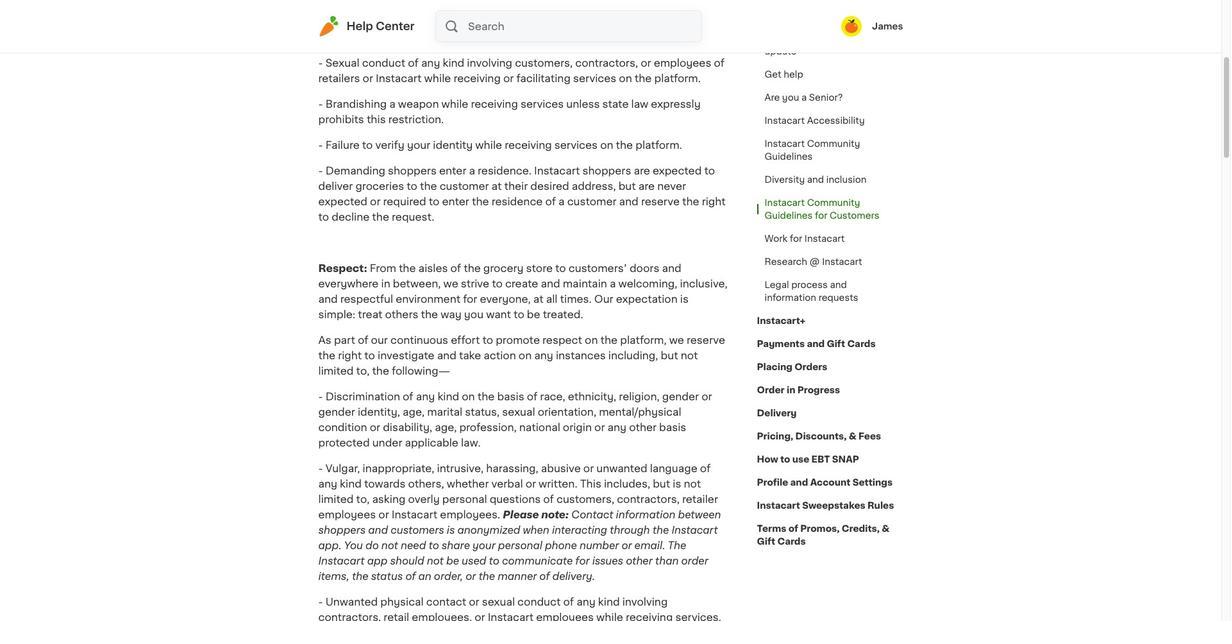Task type: locate. For each thing, give the bounding box(es) containing it.
1 vertical spatial your
[[473, 540, 496, 550]]

be down share
[[447, 556, 459, 566]]

we inside "from the aisles of the grocery store to customers' doors and everywhere in between, we strive to create and maintain a welcoming, inclusive, and respectful environment for everyone, at all times. our expectation is simple: treat others the way you want to be treated."
[[444, 278, 459, 289]]

1 horizontal spatial including,
[[609, 350, 659, 361]]

involving
[[467, 58, 513, 68], [623, 597, 668, 607]]

0 vertical spatial services
[[574, 73, 617, 83]]

marital
[[427, 407, 463, 417]]

any
[[421, 58, 440, 68], [535, 350, 554, 361], [416, 391, 435, 402], [608, 422, 627, 432], [319, 479, 337, 489], [577, 597, 596, 607]]

limited inside acts of violence or aggression including, but not limited to assault, violence/threats of violence, aggressive gestures, battery, abusive or threatening mental or verbal treatment, harassment, etc.
[[576, 1, 611, 12]]

- left vulgar,
[[319, 463, 323, 473]]

shoppers up required
[[388, 166, 437, 176]]

reserve inside - demanding shoppers enter a residence. instacart shoppers are expected to deliver groceries to the customer at their desired address, but are never expected or required to enter the residence of a customer and reserve the right to decline the request.
[[641, 196, 680, 207]]

services up unless
[[574, 73, 617, 83]]

0 vertical spatial basis
[[497, 391, 525, 402]]

right inside - demanding shoppers enter a residence. instacart shoppers are expected to deliver groceries to the customer at their desired address, but are never expected or required to enter the residence of a customer and reserve the right to decline the request.
[[702, 196, 726, 207]]

any down vulgar,
[[319, 479, 337, 489]]

1 vertical spatial safety
[[857, 34, 886, 43]]

treat
[[358, 309, 383, 320]]

conduct
[[362, 58, 406, 68], [518, 597, 561, 607]]

to, inside - vulgar, inappropriate, intrusive, harassing, abusive or unwanted language of any kind towards others, whether verbal or written. this includes, but is not limited to, asking overly personal questions of customers, contractors, retailer employees or instacart employees.
[[356, 494, 370, 504]]

1 vertical spatial employees
[[319, 509, 376, 520]]

while up residence.
[[476, 140, 502, 150]]

1 vertical spatial sexual
[[482, 597, 515, 607]]

and inside "legal process and information requests"
[[830, 280, 847, 289]]

instacart health and safety update
[[765, 34, 886, 56]]

kind inside - unwanted physical contact or sexual conduct of any kind involving contractors, retail employees, or instacart employees while receiving services.
[[598, 597, 620, 607]]

0 vertical spatial verbal
[[432, 32, 463, 42]]

community
[[807, 139, 861, 148], [807, 198, 861, 207]]

verbal down violence,
[[432, 32, 463, 42]]

1 horizontal spatial customer
[[568, 196, 617, 207]]

in down from
[[381, 278, 391, 289]]

- inside - discrimination of any kind on the basis of race, ethnicity, religion, gender or gender identity, age, marital status, sexual orientation, mental/physical condition or disability, age, profession, national origin or any other basis protected under applicable law.
[[319, 391, 323, 402]]

- demanding shoppers enter a residence. instacart shoppers are expected to deliver groceries to the customer at their desired address, but are never expected or required to enter the residence of a customer and reserve the right to decline the request.
[[319, 166, 726, 222]]

cards down 'requests'
[[848, 339, 876, 348]]

1 vertical spatial personal
[[498, 540, 543, 550]]

1 to, from the top
[[356, 366, 370, 376]]

community down accessibility
[[807, 139, 861, 148]]

contractors, down unwanted
[[319, 612, 381, 621]]

while right the weapon
[[442, 99, 469, 109]]

0 horizontal spatial expected
[[319, 196, 368, 207]]

customers'
[[569, 263, 627, 273]]

on
[[619, 73, 632, 83], [601, 140, 614, 150], [585, 335, 598, 345], [519, 350, 532, 361], [462, 391, 475, 402]]

receiving down treatment, on the left of the page
[[454, 73, 501, 83]]

limited down vulgar,
[[319, 494, 354, 504]]

progress
[[798, 386, 841, 395]]

1 horizontal spatial reserve
[[687, 335, 726, 345]]

- for - failure to verify your identity while receiving services on the platform.
[[319, 140, 323, 150]]

email.
[[635, 540, 666, 550]]

you right are
[[783, 93, 800, 102]]

a inside - brandishing a weapon while receiving services unless state law expressly prohibits this restriction.
[[390, 99, 396, 109]]

guidelines inside instacart community guidelines for customers
[[765, 211, 813, 220]]

0 vertical spatial limited
[[576, 1, 611, 12]]

safety for instacart health and safety update
[[857, 34, 886, 43]]

information down legal
[[765, 293, 817, 302]]

- inside - unwanted physical contact or sexual conduct of any kind involving contractors, retail employees, or instacart employees while receiving services.
[[319, 597, 323, 607]]

reserve inside as part of our continuous effort to promote respect on the platform, we reserve the right to investigate and take action on any instances including, but not limited to, the following
[[687, 335, 726, 345]]

0 vertical spatial guidelines
[[765, 152, 813, 161]]

work for instacart link
[[757, 227, 853, 250]]

receiving up residence.
[[505, 140, 552, 150]]

1 vertical spatial conduct
[[518, 597, 561, 607]]

james
[[873, 22, 904, 31]]

1 horizontal spatial at
[[534, 294, 544, 304]]

1 vertical spatial services
[[521, 99, 564, 109]]

receiving inside - unwanted physical contact or sexual conduct of any kind involving contractors, retail employees, or instacart employees while receiving services.
[[626, 612, 673, 621]]

status,
[[465, 407, 500, 417]]

in inside "from the aisles of the grocery store to customers' doors and everywhere in between, we strive to create and maintain a welcoming, inclusive, and respectful environment for everyone, at all times. our expectation is simple: treat others the way you want to be treated."
[[381, 278, 391, 289]]

not inside acts of violence or aggression including, but not limited to assault, violence/threats of violence, aggressive gestures, battery, abusive or threatening mental or verbal treatment, harassment, etc.
[[556, 1, 573, 12]]

user avatar image
[[842, 16, 862, 37]]

- for - brandishing a weapon while receiving services unless state law expressly prohibits this restriction.
[[319, 99, 323, 109]]

race,
[[540, 391, 566, 402]]

at inside "from the aisles of the grocery store to customers' doors and everywhere in between, we strive to create and maintain a welcoming, inclusive, and respectful environment for everyone, at all times. our expectation is simple: treat others the way you want to be treated."
[[534, 294, 544, 304]]

treatment,
[[466, 32, 520, 42]]

grocery
[[484, 263, 524, 273]]

contractors, inside - vulgar, inappropriate, intrusive, harassing, abusive or unwanted language of any kind towards others, whether verbal or written. this includes, but is not limited to, asking overly personal questions of customers, contractors, retailer employees or instacart employees.
[[617, 494, 680, 504]]

origin
[[563, 422, 592, 432]]

0 vertical spatial platform.
[[655, 73, 701, 83]]

2 - from the top
[[319, 99, 323, 109]]

enter right required
[[442, 196, 470, 207]]

1 vertical spatial including,
[[609, 350, 659, 361]]

towards
[[364, 479, 406, 489]]

all
[[546, 294, 558, 304]]

0 horizontal spatial gift
[[757, 537, 776, 546]]

while up the weapon
[[424, 73, 451, 83]]

disability,
[[383, 422, 433, 432]]

community for instacart community guidelines for customers
[[807, 198, 861, 207]]

retail
[[384, 612, 409, 621]]

while inside - brandishing a weapon while receiving services unless state law expressly prohibits this restriction.
[[442, 99, 469, 109]]

gift
[[827, 339, 846, 348], [757, 537, 776, 546]]

the inside - sexual conduct of any kind involving customers, contractors, or employees of retailers or instacart while receiving or facilitating services on the platform.
[[635, 73, 652, 83]]

platform. up never
[[636, 140, 682, 150]]

and
[[790, 11, 807, 20], [838, 34, 855, 43], [808, 175, 825, 184], [620, 196, 639, 207], [662, 263, 682, 273], [541, 278, 561, 289], [830, 280, 847, 289], [319, 294, 338, 304], [807, 339, 825, 348], [437, 350, 457, 361], [791, 478, 809, 487], [368, 525, 388, 535]]

violence,
[[418, 17, 464, 27]]

app
[[367, 556, 388, 566]]

1 vertical spatial cards
[[778, 537, 806, 546]]

contractors, inside - unwanted physical contact or sexual conduct of any kind involving contractors, retail employees, or instacart employees while receiving services.
[[319, 612, 381, 621]]

any inside - unwanted physical contact or sexual conduct of any kind involving contractors, retail employees, or instacart employees while receiving services.
[[577, 597, 596, 607]]

1 vertical spatial information
[[616, 509, 676, 520]]

1 vertical spatial community
[[807, 198, 861, 207]]

1 vertical spatial is
[[673, 479, 682, 489]]

receiving inside - brandishing a weapon while receiving services unless state law expressly prohibits this restriction.
[[471, 99, 518, 109]]

prohibits
[[319, 114, 364, 124]]

note:
[[542, 509, 569, 520]]

information up through
[[616, 509, 676, 520]]

1 horizontal spatial personal
[[498, 540, 543, 550]]

you
[[344, 540, 363, 550]]

2 guidelines from the top
[[765, 211, 813, 220]]

1 horizontal spatial age,
[[435, 422, 457, 432]]

is down language
[[673, 479, 682, 489]]

is up share
[[447, 525, 455, 535]]

2 horizontal spatial employees
[[654, 58, 712, 68]]

gender right 'religion,'
[[663, 391, 699, 402]]

5 - from the top
[[319, 391, 323, 402]]

employees
[[654, 58, 712, 68], [319, 509, 376, 520], [537, 612, 594, 621]]

verbal down harassing,
[[492, 479, 523, 489]]

personal inside - vulgar, inappropriate, intrusive, harassing, abusive or unwanted language of any kind towards others, whether verbal or written. this includes, but is not limited to, asking overly personal questions of customers, contractors, retailer employees or instacart employees.
[[443, 494, 487, 504]]

safety inside instacart health and safety update
[[857, 34, 886, 43]]

customers, up facilitating
[[515, 58, 573, 68]]

personal down the when at the bottom left
[[498, 540, 543, 550]]

employees up expressly
[[654, 58, 712, 68]]

right inside as part of our continuous effort to promote respect on the platform, we reserve the right to investigate and take action on any instances including, but not limited to, the following
[[338, 350, 362, 361]]

instacart inside - demanding shoppers enter a residence. instacart shoppers are expected to deliver groceries to the customer at their desired address, but are never expected or required to enter the residence of a customer and reserve the right to decline the request.
[[534, 166, 580, 176]]

battery,
[[576, 17, 617, 27]]

instacart inside instacart community guidelines for customers
[[765, 198, 805, 207]]

0 vertical spatial reserve
[[641, 196, 680, 207]]

acts of violence or aggression including, but not limited to assault, violence/threats of violence, aggressive gestures, battery, abusive or threatening mental or verbal treatment, harassment, etc.
[[319, 1, 672, 42]]

reserve down inclusive,
[[687, 335, 726, 345]]

for up work for instacart link
[[815, 211, 828, 220]]

and inside - demanding shoppers enter a residence. instacart shoppers are expected to deliver groceries to the customer at their desired address, but are never expected or required to enter the residence of a customer and reserve the right to decline the request.
[[620, 196, 639, 207]]

for
[[815, 211, 828, 220], [790, 234, 803, 243], [463, 294, 478, 304], [576, 556, 590, 566]]

1 vertical spatial right
[[338, 350, 362, 361]]

1 vertical spatial abusive
[[541, 463, 581, 473]]

1 vertical spatial gift
[[757, 537, 776, 546]]

instacart up the customers
[[392, 509, 438, 520]]

0 horizontal spatial employees
[[319, 509, 376, 520]]

0 vertical spatial in
[[381, 278, 391, 289]]

customer
[[440, 181, 489, 191], [568, 196, 617, 207]]

instacart up update
[[765, 34, 805, 43]]

0 horizontal spatial basis
[[497, 391, 525, 402]]

how to use ebt snap link
[[757, 448, 860, 471]]

instacart inside - vulgar, inappropriate, intrusive, harassing, abusive or unwanted language of any kind towards others, whether verbal or written. this includes, but is not limited to, asking overly personal questions of customers, contractors, retailer employees or instacart employees.
[[392, 509, 438, 520]]

- inside - sexual conduct of any kind involving customers, contractors, or employees of retailers or instacart while receiving or facilitating services on the platform.
[[319, 58, 323, 68]]

1 vertical spatial expected
[[319, 196, 368, 207]]

0 horizontal spatial you
[[464, 309, 484, 320]]

product
[[810, 11, 845, 20]]

any down violence,
[[421, 58, 440, 68]]

any inside as part of our continuous effort to promote respect on the platform, we reserve the right to investigate and take action on any instances including, but not limited to, the following
[[535, 350, 554, 361]]

kind up marital
[[438, 391, 459, 402]]

0 horizontal spatial reserve
[[641, 196, 680, 207]]

while inside - unwanted physical contact or sexual conduct of any kind involving contractors, retail employees, or instacart employees while receiving services.
[[597, 612, 624, 621]]

1 guidelines from the top
[[765, 152, 813, 161]]

instacart up desired
[[534, 166, 580, 176]]

platform.
[[655, 73, 701, 83], [636, 140, 682, 150]]

0 vertical spatial is
[[681, 294, 689, 304]]

0 vertical spatial expected
[[653, 166, 702, 176]]

want
[[486, 309, 511, 320]]

discrimination
[[326, 391, 400, 402]]

but inside as part of our continuous effort to promote respect on the platform, we reserve the right to investigate and take action on any instances including, but not limited to, the following
[[661, 350, 679, 361]]

is down inclusive,
[[681, 294, 689, 304]]

right
[[702, 196, 726, 207], [338, 350, 362, 361]]

1 vertical spatial gender
[[319, 407, 355, 417]]

1 vertical spatial be
[[447, 556, 459, 566]]

1 vertical spatial to,
[[356, 494, 370, 504]]

- inside - vulgar, inappropriate, intrusive, harassing, abusive or unwanted language of any kind towards others, whether verbal or written. this includes, but is not limited to, asking overly personal questions of customers, contractors, retailer employees or instacart employees.
[[319, 463, 323, 473]]

0 horizontal spatial &
[[849, 432, 857, 441]]

how
[[757, 455, 779, 464]]

payments and gift cards link
[[757, 332, 876, 355]]

1 horizontal spatial be
[[527, 309, 541, 320]]

be left treated.
[[527, 309, 541, 320]]

law.
[[461, 438, 481, 448]]

reserve down never
[[641, 196, 680, 207]]

gift down terms
[[757, 537, 776, 546]]

receiving left services. on the right bottom of page
[[626, 612, 673, 621]]

identity
[[433, 140, 473, 150]]

kind down violence,
[[443, 58, 465, 68]]

Search search field
[[467, 11, 702, 42]]

0 horizontal spatial conduct
[[362, 58, 406, 68]]

limited inside - vulgar, inappropriate, intrusive, harassing, abusive or unwanted language of any kind towards others, whether verbal or written. this includes, but is not limited to, asking overly personal questions of customers, contractors, retailer employees or instacart employees.
[[319, 494, 354, 504]]

legal
[[765, 280, 790, 289]]

gender up condition in the bottom left of the page
[[319, 407, 355, 417]]

law
[[632, 99, 649, 109]]

unless
[[567, 99, 600, 109]]

1 vertical spatial verbal
[[492, 479, 523, 489]]

instacart up items,
[[319, 556, 365, 566]]

for down strive
[[463, 294, 478, 304]]

orientation,
[[538, 407, 597, 417]]

on inside - sexual conduct of any kind involving customers, contractors, or employees of retailers or instacart while receiving or facilitating services on the platform.
[[619, 73, 632, 83]]

0 vertical spatial &
[[849, 432, 857, 441]]

0 vertical spatial other
[[629, 422, 657, 432]]

your down restriction.
[[407, 140, 431, 150]]

contractors,
[[576, 58, 638, 68], [617, 494, 680, 504], [319, 612, 381, 621]]

1 horizontal spatial conduct
[[518, 597, 561, 607]]

the left "residence"
[[472, 196, 489, 207]]

1 horizontal spatial expected
[[653, 166, 702, 176]]

a inside "from the aisles of the grocery store to customers' doors and everywhere in between, we strive to create and maintain a welcoming, inclusive, and respectful environment for everyone, at all times. our expectation is simple: treat others the way you want to be treated."
[[610, 278, 616, 289]]

0 vertical spatial at
[[492, 181, 502, 191]]

other down the email.
[[626, 556, 653, 566]]

0 horizontal spatial in
[[381, 278, 391, 289]]

at inside - demanding shoppers enter a residence. instacart shoppers are expected to deliver groceries to the customer at their desired address, but are never expected or required to enter the residence of a customer and reserve the right to decline the request.
[[492, 181, 502, 191]]

in right the order on the bottom of page
[[787, 386, 796, 395]]

limited up battery,
[[576, 1, 611, 12]]

pricing, discounts, & fees link
[[757, 425, 882, 448]]

physical
[[381, 597, 424, 607]]

services down unless
[[555, 140, 598, 150]]

0 horizontal spatial customer
[[440, 181, 489, 191]]

1 vertical spatial reserve
[[687, 335, 726, 345]]

0 horizontal spatial personal
[[443, 494, 487, 504]]

2 vertical spatial services
[[555, 140, 598, 150]]

kind down vulgar,
[[340, 479, 362, 489]]

from
[[370, 263, 396, 273]]

1 community from the top
[[807, 139, 861, 148]]

4 - from the top
[[319, 166, 323, 176]]

safety down the james
[[857, 34, 886, 43]]

1 horizontal spatial we
[[670, 335, 684, 345]]

1 vertical spatial you
[[464, 309, 484, 320]]

1 horizontal spatial &
[[882, 524, 890, 533]]

violence/threats
[[319, 17, 403, 27]]

customers, down this
[[557, 494, 615, 504]]

guidelines
[[765, 152, 813, 161], [765, 211, 813, 220]]

safety for food and product safety
[[848, 11, 876, 20]]

age, down marital
[[435, 422, 457, 432]]

2 vertical spatial is
[[447, 525, 455, 535]]

instacart up diversity
[[765, 139, 805, 148]]

on up instances
[[585, 335, 598, 345]]

employees down delivery. on the bottom
[[537, 612, 594, 621]]

we right platform,
[[670, 335, 684, 345]]

is inside - vulgar, inappropriate, intrusive, harassing, abusive or unwanted language of any kind towards others, whether verbal or written. this includes, but is not limited to, asking overly personal questions of customers, contractors, retailer employees or instacart employees.
[[673, 479, 682, 489]]

manner
[[498, 571, 537, 581]]

- up 'prohibits'
[[319, 99, 323, 109]]

1 horizontal spatial gift
[[827, 339, 846, 348]]

not inside - vulgar, inappropriate, intrusive, harassing, abusive or unwanted language of any kind towards others, whether verbal or written. this includes, but is not limited to, asking overly personal questions of customers, contractors, retailer employees or instacart employees.
[[684, 479, 701, 489]]

0 vertical spatial employees
[[654, 58, 712, 68]]

1 vertical spatial in
[[787, 386, 796, 395]]

1 horizontal spatial you
[[783, 93, 800, 102]]

need
[[401, 540, 426, 550]]

1 horizontal spatial in
[[787, 386, 796, 395]]

0 vertical spatial community
[[807, 139, 861, 148]]

terms
[[757, 524, 787, 533]]

- down items,
[[319, 597, 323, 607]]

0 horizontal spatial gender
[[319, 407, 355, 417]]

instacart down diversity
[[765, 198, 805, 207]]

any inside - vulgar, inappropriate, intrusive, harassing, abusive or unwanted language of any kind towards others, whether verbal or written. this includes, but is not limited to, asking overly personal questions of customers, contractors, retailer employees or instacart employees.
[[319, 479, 337, 489]]

1 horizontal spatial right
[[702, 196, 726, 207]]

kind inside - discrimination of any kind on the basis of race, ethnicity, religion, gender or gender identity, age, marital status, sexual orientation, mental/physical condition or disability, age, profession, national origin or any other basis protected under applicable law.
[[438, 391, 459, 402]]

employees.
[[440, 509, 501, 520]]

order,
[[434, 571, 463, 581]]

employees up you
[[319, 509, 376, 520]]

0 horizontal spatial abusive
[[541, 463, 581, 473]]

reserve
[[641, 196, 680, 207], [687, 335, 726, 345]]

abusive down assault, on the top
[[619, 17, 659, 27]]

information inside "legal process and information requests"
[[765, 293, 817, 302]]

1 horizontal spatial shoppers
[[388, 166, 437, 176]]

2 community from the top
[[807, 198, 861, 207]]

instacart community guidelines for customers link
[[757, 191, 904, 227]]

anonymized
[[458, 525, 521, 535]]

0 vertical spatial right
[[702, 196, 726, 207]]

0 vertical spatial involving
[[467, 58, 513, 68]]

- up deliver
[[319, 166, 323, 176]]

0 horizontal spatial your
[[407, 140, 431, 150]]

services inside - sexual conduct of any kind involving customers, contractors, or employees of retailers or instacart while receiving or facilitating services on the platform.
[[574, 73, 617, 83]]

kind inside - sexual conduct of any kind involving customers, contractors, or employees of retailers or instacart while receiving or facilitating services on the platform.
[[443, 58, 465, 68]]

6 - from the top
[[319, 463, 323, 473]]

accessibility
[[807, 116, 865, 125]]

0 vertical spatial customers,
[[515, 58, 573, 68]]

conduct down mental
[[362, 58, 406, 68]]

this
[[367, 114, 386, 124]]

while down issues at the bottom
[[597, 612, 624, 621]]

community up customers
[[807, 198, 861, 207]]

employees inside - unwanted physical contact or sexual conduct of any kind involving contractors, retail employees, or instacart employees while receiving services.
[[537, 612, 594, 621]]

other
[[629, 422, 657, 432], [626, 556, 653, 566]]

a
[[802, 93, 807, 102], [390, 99, 396, 109], [469, 166, 475, 176], [559, 196, 565, 207], [610, 278, 616, 289]]

a down desired
[[559, 196, 565, 207]]

2 vertical spatial employees
[[537, 612, 594, 621]]

personal inside contact information between shoppers and customers is anonymized when interacting through the instacart app. you do not need to share your personal phone number or email. the instacart app should not be used to communicate for issues other than order items, the status of an order, or the manner of delivery.
[[498, 540, 543, 550]]

senior?
[[810, 93, 843, 102]]

1 vertical spatial limited
[[319, 366, 354, 376]]

services
[[574, 73, 617, 83], [521, 99, 564, 109], [555, 140, 598, 150]]

includes,
[[604, 479, 651, 489]]

guidelines up diversity
[[765, 152, 813, 161]]

0 vertical spatial your
[[407, 140, 431, 150]]

kind inside - vulgar, inappropriate, intrusive, harassing, abusive or unwanted language of any kind towards others, whether verbal or written. this includes, but is not limited to, asking overly personal questions of customers, contractors, retailer employees or instacart employees.
[[340, 479, 362, 489]]

0 horizontal spatial be
[[447, 556, 459, 566]]

3 - from the top
[[319, 140, 323, 150]]

1 vertical spatial contractors,
[[617, 494, 680, 504]]

customers, inside - sexual conduct of any kind involving customers, contractors, or employees of retailers or instacart while receiving or facilitating services on the platform.
[[515, 58, 573, 68]]

the inside - discrimination of any kind on the basis of race, ethnicity, religion, gender or gender identity, age, marital status, sexual orientation, mental/physical condition or disability, age, profession, national origin or any other basis protected under applicable law.
[[478, 391, 495, 402]]

guidelines for instacart community guidelines for customers
[[765, 211, 813, 220]]

2 to, from the top
[[356, 494, 370, 504]]

0 vertical spatial abusive
[[619, 17, 659, 27]]

on down promote
[[519, 350, 532, 361]]

contact information between shoppers and customers is anonymized when interacting through the instacart app. you do not need to share your personal phone number or email. the instacart app should not be used to communicate for issues other than order items, the status of an order, or the manner of delivery.
[[319, 509, 721, 581]]

is inside contact information between shoppers and customers is anonymized when interacting through the instacart app. you do not need to share your personal phone number or email. the instacart app should not be used to communicate for issues other than order items, the status of an order, or the manner of delivery.
[[447, 525, 455, 535]]

customers
[[830, 211, 880, 220]]

& down the rules
[[882, 524, 890, 533]]

1 horizontal spatial employees
[[537, 612, 594, 621]]

community inside instacart community guidelines for customers
[[807, 198, 861, 207]]

under
[[373, 438, 403, 448]]

1 vertical spatial customer
[[568, 196, 617, 207]]

shoppers
[[388, 166, 437, 176], [583, 166, 632, 176], [319, 525, 366, 535]]

0 vertical spatial information
[[765, 293, 817, 302]]

brandishing
[[326, 99, 387, 109]]

1 horizontal spatial information
[[765, 293, 817, 302]]

receiving
[[454, 73, 501, 83], [471, 99, 518, 109], [505, 140, 552, 150], [626, 612, 673, 621]]

a left the weapon
[[390, 99, 396, 109]]

instacart inside - unwanted physical contact or sexual conduct of any kind involving contractors, retail employees, or instacart employees while receiving services.
[[488, 612, 534, 621]]

help center
[[347, 21, 415, 31]]

personal
[[443, 494, 487, 504], [498, 540, 543, 550]]

- inside - brandishing a weapon while receiving services unless state law expressly prohibits this restriction.
[[319, 99, 323, 109]]

expected up never
[[653, 166, 702, 176]]

any up marital
[[416, 391, 435, 402]]

1 - from the top
[[319, 58, 323, 68]]

involving down than
[[623, 597, 668, 607]]

services down facilitating
[[521, 99, 564, 109]]

the down the used
[[479, 571, 495, 581]]

contractors, inside - sexual conduct of any kind involving customers, contractors, or employees of retailers or instacart while receiving or facilitating services on the platform.
[[576, 58, 638, 68]]

customers, inside - vulgar, inappropriate, intrusive, harassing, abusive or unwanted language of any kind towards others, whether verbal or written. this includes, but is not limited to, asking overly personal questions of customers, contractors, retailer employees or instacart employees.
[[557, 494, 615, 504]]

1 horizontal spatial cards
[[848, 339, 876, 348]]

0 horizontal spatial including,
[[484, 1, 533, 12]]

instacart inside - sexual conduct of any kind involving customers, contractors, or employees of retailers or instacart while receiving or facilitating services on the platform.
[[376, 73, 422, 83]]

—
[[439, 366, 450, 376]]

2 vertical spatial limited
[[319, 494, 354, 504]]

0 vertical spatial be
[[527, 309, 541, 320]]

from the aisles of the grocery store to customers' doors and everywhere in between, we strive to create and maintain a welcoming, inclusive, and respectful environment for everyone, at all times. our expectation is simple: treat others the way you want to be treated.
[[319, 263, 728, 320]]

customer down address, on the top
[[568, 196, 617, 207]]

pricing,
[[757, 432, 794, 441]]

community for instacart community guidelines
[[807, 139, 861, 148]]

community inside instacart community guidelines
[[807, 139, 861, 148]]

be inside "from the aisles of the grocery store to customers' doors and everywhere in between, we strive to create and maintain a welcoming, inclusive, and respectful environment for everyone, at all times. our expectation is simple: treat others the way you want to be treated."
[[527, 309, 541, 320]]

instacart down manner
[[488, 612, 534, 621]]

action
[[484, 350, 516, 361]]

process
[[792, 280, 828, 289]]

the down app
[[352, 571, 369, 581]]

contractors, down includes,
[[617, 494, 680, 504]]

guidelines inside instacart community guidelines
[[765, 152, 813, 161]]

1 vertical spatial guidelines
[[765, 211, 813, 220]]

the up strive
[[464, 263, 481, 273]]

instacart right @
[[823, 257, 863, 266]]

on up status,
[[462, 391, 475, 402]]

enter down identity in the left top of the page
[[439, 166, 467, 176]]

0 horizontal spatial information
[[616, 509, 676, 520]]

basis up status,
[[497, 391, 525, 402]]

orders
[[795, 362, 828, 371]]

instacart down profile
[[757, 501, 801, 510]]

0 vertical spatial we
[[444, 278, 459, 289]]

verbal inside - vulgar, inappropriate, intrusive, harassing, abusive or unwanted language of any kind towards others, whether verbal or written. this includes, but is not limited to, asking overly personal questions of customers, contractors, retailer employees or instacart employees.
[[492, 479, 523, 489]]

center
[[376, 21, 415, 31]]

7 - from the top
[[319, 597, 323, 607]]

do
[[366, 540, 379, 550]]

to, left asking
[[356, 494, 370, 504]]

any down mental/physical
[[608, 422, 627, 432]]

should
[[390, 556, 424, 566]]

1 horizontal spatial your
[[473, 540, 496, 550]]

-
[[319, 58, 323, 68], [319, 99, 323, 109], [319, 140, 323, 150], [319, 166, 323, 176], [319, 391, 323, 402], [319, 463, 323, 473], [319, 597, 323, 607]]



Task type: vqa. For each thing, say whether or not it's contained in the screenshot.
Notifications
no



Task type: describe. For each thing, give the bounding box(es) containing it.
but inside - vulgar, inappropriate, intrusive, harassing, abusive or unwanted language of any kind towards others, whether verbal or written. this includes, but is not limited to, asking overly personal questions of customers, contractors, retailer employees or instacart employees.
[[653, 479, 671, 489]]

are
[[765, 93, 780, 102]]

inclusion
[[827, 175, 867, 184]]

- for - unwanted physical contact or sexual conduct of any kind involving contractors, retail employees, or instacart employees while receiving services.
[[319, 597, 323, 607]]

pricing, discounts, & fees
[[757, 432, 882, 441]]

verbal inside acts of violence or aggression including, but not limited to assault, violence/threats of violence, aggressive gestures, battery, abusive or threatening mental or verbal treatment, harassment, etc.
[[432, 32, 463, 42]]

be inside contact information between shoppers and customers is anonymized when interacting through the instacart app. you do not need to share your personal phone number or email. the instacart app should not be used to communicate for issues other than order items, the status of an order, or the manner of delivery.
[[447, 556, 459, 566]]

expectation
[[616, 294, 678, 304]]

part
[[334, 335, 355, 345]]

restriction.
[[389, 114, 444, 124]]

instacart up @
[[805, 234, 845, 243]]

legal process and information requests link
[[757, 273, 904, 309]]

of inside terms of promos, credits, & gift cards
[[789, 524, 799, 533]]

instacart inside instacart community guidelines
[[765, 139, 805, 148]]

- for - vulgar, inappropriate, intrusive, harassing, abusive or unwanted language of any kind towards others, whether verbal or written. this includes, but is not limited to, asking overly personal questions of customers, contractors, retailer employees or instacart employees.
[[319, 463, 323, 473]]

gestures,
[[525, 17, 573, 27]]

status
[[371, 571, 403, 581]]

any inside - sexual conduct of any kind involving customers, contractors, or employees of retailers or instacart while receiving or facilitating services on the platform.
[[421, 58, 440, 68]]

language
[[650, 463, 698, 473]]

employees inside - sexual conduct of any kind involving customers, contractors, or employees of retailers or instacart while receiving or facilitating services on the platform.
[[654, 58, 712, 68]]

and inside instacart health and safety update
[[838, 34, 855, 43]]

services.
[[676, 612, 722, 621]]

requests
[[819, 293, 859, 302]]

on inside - discrimination of any kind on the basis of race, ethnicity, religion, gender or gender identity, age, marital status, sexual orientation, mental/physical condition or disability, age, profession, national origin or any other basis protected under applicable law.
[[462, 391, 475, 402]]

instacart accessibility link
[[757, 109, 873, 132]]

- for - demanding shoppers enter a residence. instacart shoppers are expected to deliver groceries to the customer at their desired address, but are never expected or required to enter the residence of a customer and reserve the right to decline the request.
[[319, 166, 323, 176]]

profile and account settings
[[757, 478, 893, 487]]

items,
[[319, 571, 350, 581]]

instacart community guidelines
[[765, 139, 861, 161]]

instacart sweepstakes rules link
[[757, 494, 895, 517]]

instacart image
[[319, 16, 339, 37]]

credits,
[[842, 524, 880, 533]]

the down "investigate"
[[372, 366, 389, 376]]

information inside contact information between shoppers and customers is anonymized when interacting through the instacart app. you do not need to share your personal phone number or email. the instacart app should not be used to communicate for issues other than order items, the status of an order, or the manner of delivery.
[[616, 509, 676, 520]]

for inside "from the aisles of the grocery store to customers' doors and everywhere in between, we strive to create and maintain a welcoming, inclusive, and respectful environment for everyone, at all times. our expectation is simple: treat others the way you want to be treated."
[[463, 294, 478, 304]]

conduct inside - unwanted physical contact or sexual conduct of any kind involving contractors, retail employees, or instacart employees while receiving services.
[[518, 597, 561, 607]]

order
[[757, 386, 785, 395]]

or inside - demanding shoppers enter a residence. instacart shoppers are expected to deliver groceries to the customer at their desired address, but are never expected or required to enter the residence of a customer and reserve the right to decline the request.
[[370, 196, 381, 207]]

0 vertical spatial customer
[[440, 181, 489, 191]]

respect:
[[319, 263, 367, 273]]

groceries
[[356, 181, 404, 191]]

verify
[[376, 140, 405, 150]]

profession,
[[460, 422, 517, 432]]

state
[[603, 99, 629, 109]]

- for - discrimination of any kind on the basis of race, ethnicity, religion, gender or gender identity, age, marital status, sexual orientation, mental/physical condition or disability, age, profession, national origin or any other basis protected under applicable law.
[[319, 391, 323, 402]]

applicable
[[405, 438, 459, 448]]

of inside - demanding shoppers enter a residence. instacart shoppers are expected to deliver groceries to the customer at their desired address, but are never expected or required to enter the residence of a customer and reserve the right to decline the request.
[[546, 196, 556, 207]]

0 vertical spatial you
[[783, 93, 800, 102]]

ebt
[[812, 455, 831, 464]]

payments
[[757, 339, 805, 348]]

instacart community guidelines for customers
[[765, 198, 880, 220]]

diversity and inclusion link
[[757, 168, 875, 191]]

your inside contact information between shoppers and customers is anonymized when interacting through the instacart app. you do not need to share your personal phone number or email. the instacart app should not be used to communicate for issues other than order items, the status of an order, or the manner of delivery.
[[473, 540, 496, 550]]

identity,
[[358, 407, 400, 417]]

threatening
[[319, 32, 378, 42]]

@
[[810, 257, 820, 266]]

the up required
[[420, 181, 437, 191]]

1 horizontal spatial gender
[[663, 391, 699, 402]]

following
[[392, 366, 439, 376]]

of inside - unwanted physical contact or sexual conduct of any kind involving contractors, retail employees, or instacart employees while receiving services.
[[564, 597, 574, 607]]

platform,
[[621, 335, 667, 345]]

a down identity in the left top of the page
[[469, 166, 475, 176]]

to, inside as part of our continuous effort to promote respect on the platform, we reserve the right to investigate and take action on any instances including, but not limited to, the following
[[356, 366, 370, 376]]

an
[[419, 571, 432, 581]]

instacart down between in the right bottom of the page
[[672, 525, 718, 535]]

acts
[[326, 1, 349, 12]]

but inside - demanding shoppers enter a residence. instacart shoppers are expected to deliver groceries to the customer at their desired address, but are never expected or required to enter the residence of a customer and reserve the right to decline the request.
[[619, 181, 636, 191]]

the down as
[[319, 350, 336, 361]]

inappropriate,
[[363, 463, 435, 473]]

placing orders link
[[757, 355, 828, 379]]

strive
[[461, 278, 490, 289]]

in inside 'link'
[[787, 386, 796, 395]]

address,
[[572, 181, 616, 191]]

religion,
[[619, 391, 660, 402]]

the down environment
[[421, 309, 438, 320]]

promos,
[[801, 524, 840, 533]]

placing orders
[[757, 362, 828, 371]]

our
[[595, 294, 614, 304]]

food and product safety link
[[757, 4, 884, 27]]

you inside "from the aisles of the grocery store to customers' doors and everywhere in between, we strive to create and maintain a welcoming, inclusive, and respectful environment for everyone, at all times. our expectation is simple: treat others the way you want to be treated."
[[464, 309, 484, 320]]

to inside acts of violence or aggression including, but not limited to assault, violence/threats of violence, aggressive gestures, battery, abusive or threatening mental or verbal treatment, harassment, etc.
[[614, 1, 624, 12]]

overly
[[408, 494, 440, 504]]

involving inside - sexual conduct of any kind involving customers, contractors, or employees of retailers or instacart while receiving or facilitating services on the platform.
[[467, 58, 513, 68]]

1 vertical spatial basis
[[660, 422, 687, 432]]

as part of our continuous effort to promote respect on the platform, we reserve the right to investigate and take action on any instances including, but not limited to, the following
[[319, 335, 726, 376]]

1 vertical spatial platform.
[[636, 140, 682, 150]]

of inside "from the aisles of the grocery store to customers' doors and everywhere in between, we strive to create and maintain a welcoming, inclusive, and respectful environment for everyone, at all times. our expectation is simple: treat others the way you want to be treated."
[[451, 263, 461, 273]]

times.
[[560, 294, 592, 304]]

including, inside as part of our continuous effort to promote respect on the platform, we reserve the right to investigate and take action on any instances including, but not limited to, the following
[[609, 350, 659, 361]]

guidelines for instacart community guidelines
[[765, 152, 813, 161]]

0 vertical spatial gift
[[827, 339, 846, 348]]

for inside contact information between shoppers and customers is anonymized when interacting through the instacart app. you do not need to share your personal phone number or email. the instacart app should not be used to communicate for issues other than order items, the status of an order, or the manner of delivery.
[[576, 556, 590, 566]]

for inside instacart community guidelines for customers
[[815, 211, 828, 220]]

the down never
[[683, 196, 700, 207]]

abusive inside - vulgar, inappropriate, intrusive, harassing, abusive or unwanted language of any kind towards others, whether verbal or written. this includes, but is not limited to, asking overly personal questions of customers, contractors, retailer employees or instacart employees.
[[541, 463, 581, 473]]

but inside acts of violence or aggression including, but not limited to assault, violence/threats of violence, aggressive gestures, battery, abusive or threatening mental or verbal treatment, harassment, etc.
[[536, 1, 553, 12]]

abusive inside acts of violence or aggression including, but not limited to assault, violence/threats of violence, aggressive gestures, battery, abusive or threatening mental or verbal treatment, harassment, etc.
[[619, 17, 659, 27]]

sexual inside - unwanted physical contact or sexual conduct of any kind involving contractors, retail employees, or instacart employees while receiving services.
[[482, 597, 515, 607]]

violence
[[365, 1, 408, 12]]

shoppers inside contact information between shoppers and customers is anonymized when interacting through the instacart app. you do not need to share your personal phone number or email. the instacart app should not be used to communicate for issues other than order items, the status of an order, or the manner of delivery.
[[319, 525, 366, 535]]

limited inside as part of our continuous effort to promote respect on the platform, we reserve the right to investigate and take action on any instances including, but not limited to, the following
[[319, 366, 354, 376]]

and inside as part of our continuous effort to promote respect on the platform, we reserve the right to investigate and take action on any instances including, but not limited to, the following
[[437, 350, 457, 361]]

0 vertical spatial enter
[[439, 166, 467, 176]]

cards inside terms of promos, credits, & gift cards
[[778, 537, 806, 546]]

work for instacart
[[765, 234, 845, 243]]

food and product safety
[[765, 11, 876, 20]]

we inside as part of our continuous effort to promote respect on the platform, we reserve the right to investigate and take action on any instances including, but not limited to, the following
[[670, 335, 684, 345]]

other inside contact information between shoppers and customers is anonymized when interacting through the instacart app. you do not need to share your personal phone number or email. the instacart app should not be used to communicate for issues other than order items, the status of an order, or the manner of delivery.
[[626, 556, 653, 566]]

research @ instacart link
[[757, 250, 870, 273]]

the up the email.
[[653, 525, 669, 535]]

vulgar,
[[326, 463, 360, 473]]

contact
[[572, 509, 614, 520]]

the up instances
[[601, 335, 618, 345]]

employees inside - vulgar, inappropriate, intrusive, harassing, abusive or unwanted language of any kind towards others, whether verbal or written. this includes, but is not limited to, asking overly personal questions of customers, contractors, retailer employees or instacart employees.
[[319, 509, 376, 520]]

use
[[793, 455, 810, 464]]

profile and account settings link
[[757, 471, 893, 494]]

customers
[[391, 525, 444, 535]]

respect
[[543, 335, 583, 345]]

simple:
[[319, 309, 356, 320]]

0 horizontal spatial age,
[[403, 407, 425, 417]]

sexual inside - discrimination of any kind on the basis of race, ethnicity, religion, gender or gender identity, age, marital status, sexual orientation, mental/physical condition or disability, age, profession, national origin or any other basis protected under applicable law.
[[503, 407, 536, 417]]

on down "state"
[[601, 140, 614, 150]]

the down required
[[372, 212, 389, 222]]

1 vertical spatial are
[[639, 181, 655, 191]]

while inside - sexual conduct of any kind involving customers, contractors, or employees of retailers or instacart while receiving or facilitating services on the platform.
[[424, 73, 451, 83]]

the down "state"
[[616, 140, 633, 150]]

0 vertical spatial are
[[634, 166, 650, 176]]

services inside - brandishing a weapon while receiving services unless state law expressly prohibits this restriction.
[[521, 99, 564, 109]]

health
[[807, 34, 836, 43]]

gift inside terms of promos, credits, & gift cards
[[757, 537, 776, 546]]

everywhere
[[319, 278, 379, 289]]

sweepstakes
[[803, 501, 866, 510]]

2 horizontal spatial shoppers
[[583, 166, 632, 176]]

instacart down are
[[765, 116, 805, 125]]

instacart inside instacart health and safety update
[[765, 34, 805, 43]]

others,
[[408, 479, 444, 489]]

doors
[[630, 263, 660, 273]]

platform. inside - sexual conduct of any kind involving customers, contractors, or employees of retailers or instacart while receiving or facilitating services on the platform.
[[655, 73, 701, 83]]

please
[[503, 509, 539, 520]]

- for - sexual conduct of any kind involving customers, contractors, or employees of retailers or instacart while receiving or facilitating services on the platform.
[[319, 58, 323, 68]]

through
[[610, 525, 650, 535]]

and inside contact information between shoppers and customers is anonymized when interacting through the instacart app. you do not need to share your personal phone number or email. the instacart app should not be used to communicate for issues other than order items, the status of an order, or the manner of delivery.
[[368, 525, 388, 535]]

involving inside - unwanted physical contact or sexual conduct of any kind involving contractors, retail employees, or instacart employees while receiving services.
[[623, 597, 668, 607]]

1 vertical spatial enter
[[442, 196, 470, 207]]

a left senior?
[[802, 93, 807, 102]]

mental
[[381, 32, 416, 42]]

contact
[[427, 597, 467, 607]]

residence.
[[478, 166, 532, 176]]

conduct inside - sexual conduct of any kind involving customers, contractors, or employees of retailers or instacart while receiving or facilitating services on the platform.
[[362, 58, 406, 68]]

decline
[[332, 212, 370, 222]]

including, inside acts of violence or aggression including, but not limited to assault, violence/threats of violence, aggressive gestures, battery, abusive or threatening mental or verbal treatment, harassment, etc.
[[484, 1, 533, 12]]

everyone,
[[480, 294, 531, 304]]

payments and gift cards
[[757, 339, 876, 348]]

of inside as part of our continuous effort to promote respect on the platform, we reserve the right to investigate and take action on any instances including, but not limited to, the following
[[358, 335, 369, 345]]

help center link
[[319, 16, 415, 37]]

phone
[[545, 540, 577, 550]]

instacart+
[[757, 316, 806, 325]]

other inside - discrimination of any kind on the basis of race, ethnicity, religion, gender or gender identity, age, marital status, sexual orientation, mental/physical condition or disability, age, profession, national origin or any other basis protected under applicable law.
[[629, 422, 657, 432]]

settings
[[853, 478, 893, 487]]

placing
[[757, 362, 793, 371]]

between
[[678, 509, 721, 520]]

unwanted
[[326, 597, 378, 607]]

is inside "from the aisles of the grocery store to customers' doors and everywhere in between, we strive to create and maintain a welcoming, inclusive, and respectful environment for everyone, at all times. our expectation is simple: treat others the way you want to be treated."
[[681, 294, 689, 304]]

receiving inside - sexual conduct of any kind involving customers, contractors, or employees of retailers or instacart while receiving or facilitating services on the platform.
[[454, 73, 501, 83]]

unwanted
[[597, 463, 648, 473]]

diversity
[[765, 175, 805, 184]]

not inside as part of our continuous effort to promote respect on the platform, we reserve the right to investigate and take action on any instances including, but not limited to, the following
[[681, 350, 698, 361]]

& inside terms of promos, credits, & gift cards
[[882, 524, 890, 533]]

for right work at the right top
[[790, 234, 803, 243]]

terms of promos, credits, & gift cards link
[[757, 517, 904, 553]]

create
[[505, 278, 539, 289]]

the up between, at the top of page
[[399, 263, 416, 273]]

james link
[[842, 16, 904, 37]]



